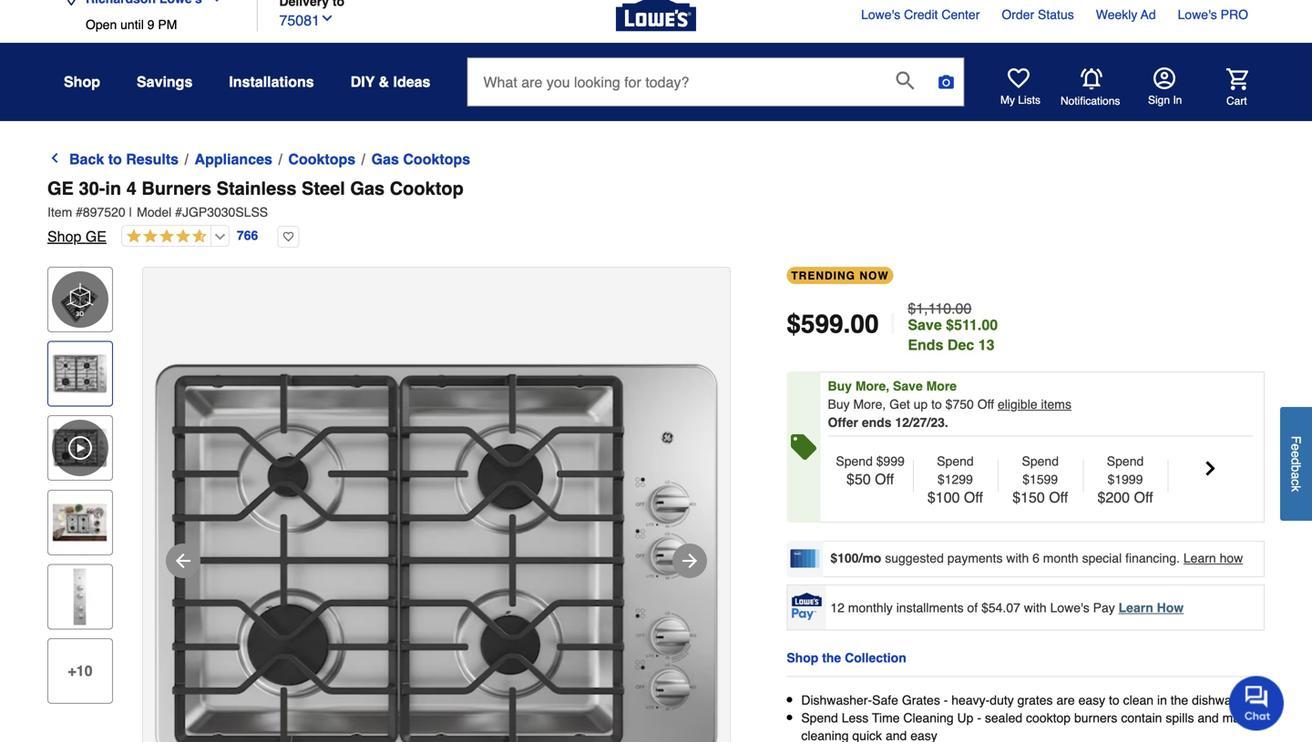 Task type: describe. For each thing, give the bounding box(es) containing it.
4
[[126, 178, 137, 199]]

$54.07
[[982, 601, 1021, 615]]

in
[[1173, 94, 1182, 107]]

learn how button
[[1184, 550, 1243, 568]]

arrow right image
[[679, 550, 701, 572]]

ge  #jgp3030slss image
[[143, 268, 730, 743]]

suggested
[[885, 551, 944, 566]]

more, for get
[[853, 397, 886, 412]]

gas inside gas cooktops link
[[372, 151, 399, 168]]

shop ge
[[47, 228, 107, 245]]

4.6 stars image
[[122, 229, 207, 246]]

dishwasher-safe grates - heavy-duty grates are easy to clean in the dishwasher spend less time cleaning up - sealed cooktop burners contain spills and make cleaning quick and easy
[[801, 694, 1257, 743]]

make
[[1223, 711, 1254, 726]]

chevron right image
[[1200, 458, 1221, 480]]

how
[[1157, 601, 1184, 615]]

&
[[379, 73, 389, 90]]

lowe's home improvement notification center image
[[1081, 68, 1103, 90]]

$750
[[946, 397, 974, 412]]

credit
[[904, 7, 938, 22]]

ends
[[908, 337, 944, 354]]

12
[[831, 601, 845, 615]]

ge  #jgp3030slss - thumbnail3 image
[[52, 569, 108, 626]]

burners
[[1074, 711, 1118, 726]]

ge  #jgp3030slss - thumbnail2 image
[[52, 495, 108, 551]]

1 horizontal spatial lowe's
[[1050, 601, 1090, 615]]

are
[[1057, 694, 1075, 708]]

savings
[[137, 73, 193, 90]]

order
[[1002, 7, 1034, 22]]

diy
[[351, 73, 375, 90]]

in inside dishwasher-safe grates - heavy-duty grates are easy to clean in the dishwasher spend less time cleaning up - sealed cooktop burners contain spills and make cleaning quick and easy
[[1157, 694, 1167, 708]]

notifications
[[1061, 95, 1120, 107]]

c
[[1289, 479, 1304, 486]]

Search Query text field
[[468, 58, 882, 106]]

off for $200 off
[[1134, 489, 1153, 506]]

pm
[[158, 17, 177, 32]]

spend for $50
[[836, 454, 873, 469]]

until
[[120, 17, 144, 32]]

1 vertical spatial save
[[893, 379, 923, 394]]

75081
[[279, 12, 320, 29]]

tag filled image
[[791, 435, 816, 460]]

sign in button
[[1148, 67, 1182, 108]]

spend for $100
[[937, 454, 974, 469]]

weekly ad link
[[1096, 5, 1156, 24]]

learn for how
[[1119, 601, 1153, 615]]

offer
[[828, 416, 858, 430]]

599
[[801, 310, 844, 339]]

shop the collection link
[[787, 647, 907, 669]]

0 vertical spatial easy
[[1079, 694, 1106, 708]]

sign in
[[1148, 94, 1182, 107]]

item number 8 9 7 5 2 0 and model number j g p 3 0 3 0 s l s s element
[[47, 203, 1265, 221]]

pro
[[1221, 7, 1249, 22]]

up
[[957, 711, 974, 726]]

learn for how
[[1184, 551, 1216, 566]]

cleaning
[[903, 711, 954, 726]]

off inside buy more, get up to $750 off eligible items offer ends 12/27/23.
[[978, 397, 994, 412]]

buy more, save more
[[828, 379, 957, 394]]

gas cooktops
[[372, 151, 470, 168]]

search image
[[896, 71, 914, 90]]

the inside dishwasher-safe grates - heavy-duty grates are easy to clean in the dishwasher spend less time cleaning up - sealed cooktop burners contain spills and make cleaning quick and easy
[[1171, 694, 1189, 708]]

to inside dishwasher-safe grates - heavy-duty grates are easy to clean in the dishwasher spend less time cleaning up - sealed cooktop burners contain spills and make cleaning quick and easy
[[1109, 694, 1120, 708]]

cooktops link
[[288, 149, 356, 170]]

30-
[[79, 178, 105, 199]]

cart
[[1227, 95, 1247, 107]]

ge  #jgp3030slss - thumbnail image
[[52, 346, 108, 402]]

savings button
[[137, 66, 193, 98]]

2 cooktops from the left
[[403, 151, 470, 168]]

cleaning
[[801, 729, 849, 743]]

my
[[1001, 94, 1015, 107]]

k
[[1289, 486, 1304, 492]]

eligible items button
[[998, 397, 1072, 412]]

shop button
[[64, 66, 100, 98]]

month
[[1043, 551, 1079, 566]]

1 cooktops from the left
[[288, 151, 356, 168]]

0 vertical spatial the
[[822, 651, 841, 666]]

to inside back to results link
[[108, 151, 122, 168]]

0 vertical spatial -
[[944, 694, 948, 708]]

| inside ge 30-in 4 burners stainless steel gas cooktop item # 897520 | model # jgp3030slss
[[129, 205, 132, 220]]

766
[[237, 228, 258, 243]]

more, for save
[[856, 379, 890, 394]]

heavy-
[[952, 694, 990, 708]]

sign
[[1148, 94, 1170, 107]]

shop the collection
[[787, 651, 907, 666]]

shop for shop
[[64, 73, 100, 90]]

get
[[890, 397, 910, 412]]

collection
[[845, 651, 907, 666]]

appliances
[[195, 151, 272, 168]]

sealed
[[985, 711, 1023, 726]]

burners
[[142, 178, 211, 199]]

appliances link
[[195, 149, 272, 170]]

.
[[844, 310, 851, 339]]

f e e d b a c k button
[[1280, 407, 1312, 521]]

how
[[1220, 551, 1243, 566]]

cooktop
[[390, 178, 464, 199]]

2 e from the top
[[1289, 451, 1304, 458]]

contain
[[1121, 711, 1162, 726]]

chevron down image
[[320, 11, 334, 26]]

+10
[[68, 663, 93, 680]]

$511.00
[[946, 317, 998, 334]]

weekly ad
[[1096, 7, 1156, 22]]

my lists
[[1001, 94, 1041, 107]]

0 vertical spatial with
[[1006, 551, 1029, 566]]

lowes pay logo image
[[789, 593, 825, 621]]

$100/mo
[[831, 551, 882, 566]]

1 # from the left
[[76, 205, 83, 220]]

time
[[872, 711, 900, 726]]

$200
[[1098, 489, 1130, 506]]

center
[[942, 7, 980, 22]]

buy for buy more, get up to $750 off eligible items offer ends 12/27/23.
[[828, 397, 850, 412]]

monthly
[[848, 601, 893, 615]]

diy & ideas
[[351, 73, 431, 90]]

buy for buy more, save more
[[828, 379, 852, 394]]

$1999
[[1108, 473, 1143, 487]]

ideas
[[393, 73, 431, 90]]

buy more, get up to $750 off eligible items offer ends 12/27/23.
[[828, 397, 1072, 430]]

back
[[69, 151, 104, 168]]



Task type: vqa. For each thing, say whether or not it's contained in the screenshot.
Name
no



Task type: locate. For each thing, give the bounding box(es) containing it.
0 vertical spatial buy
[[828, 379, 852, 394]]

b
[[1289, 465, 1304, 472]]

1 e from the top
[[1289, 444, 1304, 451]]

$ 599 . 00
[[787, 310, 879, 339]]

camera image
[[937, 73, 955, 91]]

installations
[[229, 73, 314, 90]]

off down $1999
[[1134, 489, 1153, 506]]

and down dishwasher
[[1198, 711, 1219, 726]]

ad
[[1141, 7, 1156, 22]]

learn right pay
[[1119, 601, 1153, 615]]

lowe's left pay
[[1050, 601, 1090, 615]]

in left '4'
[[105, 178, 121, 199]]

2 vertical spatial shop
[[787, 651, 819, 666]]

1 vertical spatial learn
[[1119, 601, 1153, 615]]

grates
[[902, 694, 940, 708]]

1 horizontal spatial and
[[1198, 711, 1219, 726]]

chat invite button image
[[1229, 676, 1285, 731]]

and down time
[[886, 729, 907, 743]]

e up d
[[1289, 444, 1304, 451]]

0 vertical spatial more,
[[856, 379, 890, 394]]

gas
[[372, 151, 399, 168], [350, 178, 385, 199]]

of
[[967, 601, 978, 615]]

more, inside buy more, get up to $750 off eligible items offer ends 12/27/23.
[[853, 397, 886, 412]]

$50
[[847, 471, 871, 488]]

1 vertical spatial more,
[[853, 397, 886, 412]]

easy up burners
[[1079, 694, 1106, 708]]

2 vertical spatial to
[[1109, 694, 1120, 708]]

0 vertical spatial to
[[108, 151, 122, 168]]

lowe's pro
[[1178, 7, 1249, 22]]

spend up $1299
[[937, 454, 974, 469]]

spend
[[836, 454, 873, 469], [937, 454, 974, 469], [1022, 454, 1059, 469], [1107, 454, 1144, 469], [801, 711, 838, 726]]

1 vertical spatial shop
[[47, 228, 81, 245]]

0 vertical spatial and
[[1198, 711, 1219, 726]]

lowe's for lowe's pro
[[1178, 7, 1217, 22]]

chevron left image
[[47, 151, 62, 165]]

off right $750
[[978, 397, 994, 412]]

0 horizontal spatial easy
[[911, 729, 938, 743]]

the up dishwasher-
[[822, 651, 841, 666]]

off inside spend $1999 $200 off
[[1134, 489, 1153, 506]]

0 vertical spatial gas
[[372, 151, 399, 168]]

spend inside the spend $1599 $150 off
[[1022, 454, 1059, 469]]

1 vertical spatial ge
[[85, 228, 107, 245]]

shop for shop ge
[[47, 228, 81, 245]]

save inside save $511.00 ends dec 13
[[908, 317, 942, 334]]

0 vertical spatial |
[[129, 205, 132, 220]]

1 horizontal spatial |
[[890, 308, 897, 340]]

lowe's for lowe's credit center
[[861, 7, 901, 22]]

shop down 'open'
[[64, 73, 100, 90]]

f e e d b a c k
[[1289, 436, 1304, 492]]

with left 6
[[1006, 551, 1029, 566]]

off down $1299
[[964, 489, 983, 506]]

2 # from the left
[[175, 205, 182, 220]]

trending now
[[791, 270, 889, 283]]

spend up $1999
[[1107, 454, 1144, 469]]

e up b
[[1289, 451, 1304, 458]]

gas up cooktop
[[372, 151, 399, 168]]

1 horizontal spatial in
[[1157, 694, 1167, 708]]

in inside ge 30-in 4 burners stainless steel gas cooktop item # 897520 | model # jgp3030slss
[[105, 178, 121, 199]]

financing.
[[1126, 551, 1180, 566]]

1 vertical spatial and
[[886, 729, 907, 743]]

with right $54.07
[[1024, 601, 1047, 615]]

lowe's home improvement cart image
[[1227, 68, 1249, 90]]

to right back
[[108, 151, 122, 168]]

0 horizontal spatial cooktops
[[288, 151, 356, 168]]

0 vertical spatial ge
[[47, 178, 74, 199]]

to right up
[[931, 397, 942, 412]]

|
[[129, 205, 132, 220], [890, 308, 897, 340]]

less
[[842, 711, 869, 726]]

0 vertical spatial save
[[908, 317, 942, 334]]

1 vertical spatial the
[[1171, 694, 1189, 708]]

results
[[126, 151, 179, 168]]

lowe's inside lowe's pro link
[[1178, 7, 1217, 22]]

heart outline image
[[277, 226, 299, 248]]

special
[[1082, 551, 1122, 566]]

#
[[76, 205, 83, 220], [175, 205, 182, 220]]

spend inside spend $1999 $200 off
[[1107, 454, 1144, 469]]

1 horizontal spatial #
[[175, 205, 182, 220]]

1 vertical spatial in
[[1157, 694, 1167, 708]]

now
[[860, 270, 889, 283]]

model
[[137, 205, 172, 220]]

lowe's left pro
[[1178, 7, 1217, 22]]

0 horizontal spatial the
[[822, 651, 841, 666]]

gas cooktops link
[[372, 149, 470, 170]]

$1,110.00
[[908, 300, 972, 317]]

buy inside buy more, get up to $750 off eligible items offer ends 12/27/23.
[[828, 397, 850, 412]]

save
[[908, 317, 942, 334], [893, 379, 923, 394]]

1 vertical spatial -
[[977, 711, 981, 726]]

off inside the 'spend $999 $50 off'
[[875, 471, 894, 488]]

spend $999 $50 off
[[836, 454, 905, 488]]

0 horizontal spatial in
[[105, 178, 121, 199]]

order status
[[1002, 7, 1074, 22]]

weekly
[[1096, 7, 1138, 22]]

buy
[[828, 379, 852, 394], [828, 397, 850, 412]]

$
[[787, 310, 801, 339]]

0 vertical spatial shop
[[64, 73, 100, 90]]

ends
[[862, 416, 892, 430]]

more,
[[856, 379, 890, 394], [853, 397, 886, 412]]

None search field
[[467, 57, 965, 121]]

shop for shop the collection
[[787, 651, 819, 666]]

2 buy from the top
[[828, 397, 850, 412]]

ge up "item"
[[47, 178, 74, 199]]

1 horizontal spatial learn
[[1184, 551, 1216, 566]]

location image
[[64, 0, 78, 6]]

spend up $50
[[836, 454, 873, 469]]

ge down 897520
[[85, 228, 107, 245]]

1 vertical spatial easy
[[911, 729, 938, 743]]

ge inside ge 30-in 4 burners stainless steel gas cooktop item # 897520 | model # jgp3030slss
[[47, 178, 74, 199]]

lowe's inside the lowe's credit center link
[[861, 7, 901, 22]]

off inside the spend $1599 $150 off
[[1049, 489, 1068, 506]]

lowe's home improvement logo image
[[616, 0, 696, 53]]

2 horizontal spatial to
[[1109, 694, 1120, 708]]

open
[[86, 17, 117, 32]]

dishwasher
[[1192, 694, 1257, 708]]

1 vertical spatial gas
[[350, 178, 385, 199]]

2 horizontal spatial lowe's
[[1178, 7, 1217, 22]]

spend inside the 'spend $999 $50 off'
[[836, 454, 873, 469]]

the up spills
[[1171, 694, 1189, 708]]

shop down lowes pay logo
[[787, 651, 819, 666]]

in right clean
[[1157, 694, 1167, 708]]

0 horizontal spatial -
[[944, 694, 948, 708]]

off for $50 off
[[875, 471, 894, 488]]

off down $1599
[[1049, 489, 1068, 506]]

1 horizontal spatial the
[[1171, 694, 1189, 708]]

save $511.00 ends dec 13
[[908, 317, 998, 354]]

lowe's home improvement lists image
[[1008, 67, 1030, 89]]

easy down cleaning
[[911, 729, 938, 743]]

lowe's home improvement account image
[[1154, 67, 1176, 89]]

safe
[[872, 694, 898, 708]]

12/27/23.
[[895, 416, 948, 430]]

save up get
[[893, 379, 923, 394]]

$1599
[[1023, 473, 1058, 487]]

to left clean
[[1109, 694, 1120, 708]]

duty
[[990, 694, 1014, 708]]

dishwasher-
[[801, 694, 872, 708]]

0 horizontal spatial #
[[76, 205, 83, 220]]

$150
[[1013, 489, 1045, 506]]

lowe's left credit
[[861, 7, 901, 22]]

shop down "item"
[[47, 228, 81, 245]]

off inside the spend $1299 $100 off
[[964, 489, 983, 506]]

off for $100 off
[[964, 489, 983, 506]]

1 horizontal spatial ge
[[85, 228, 107, 245]]

1 vertical spatial with
[[1024, 601, 1047, 615]]

payments
[[948, 551, 1003, 566]]

1 vertical spatial buy
[[828, 397, 850, 412]]

00
[[851, 310, 879, 339]]

+10 button
[[47, 639, 113, 704]]

chevron down image
[[202, 0, 224, 6]]

spend inside the spend $1299 $100 off
[[937, 454, 974, 469]]

off for $150 off
[[1049, 489, 1068, 506]]

spend up $1599
[[1022, 454, 1059, 469]]

$999
[[876, 454, 905, 469]]

0 horizontal spatial |
[[129, 205, 132, 220]]

0 horizontal spatial ge
[[47, 178, 74, 199]]

ge 30-in 4 burners stainless steel gas cooktop item # 897520 | model # jgp3030slss
[[47, 178, 464, 220]]

cooktops up cooktop
[[403, 151, 470, 168]]

arrow left image
[[172, 550, 194, 572]]

status
[[1038, 7, 1074, 22]]

pay
[[1093, 601, 1115, 615]]

item
[[47, 205, 72, 220]]

1 horizontal spatial to
[[931, 397, 942, 412]]

cart button
[[1201, 68, 1249, 108]]

gas right steel
[[350, 178, 385, 199]]

a
[[1289, 472, 1304, 479]]

in
[[105, 178, 121, 199], [1157, 694, 1167, 708]]

0 vertical spatial learn
[[1184, 551, 1216, 566]]

spend $1299 $100 off
[[928, 454, 983, 506]]

0 vertical spatial in
[[105, 178, 121, 199]]

0 horizontal spatial and
[[886, 729, 907, 743]]

- right "up"
[[977, 711, 981, 726]]

spend inside dishwasher-safe grates - heavy-duty grates are easy to clean in the dishwasher spend less time cleaning up - sealed cooktop burners contain spills and make cleaning quick and easy
[[801, 711, 838, 726]]

0 horizontal spatial to
[[108, 151, 122, 168]]

spend for $150
[[1022, 454, 1059, 469]]

spills
[[1166, 711, 1194, 726]]

with
[[1006, 551, 1029, 566], [1024, 601, 1047, 615]]

0 horizontal spatial learn
[[1119, 601, 1153, 615]]

$100/mo suggested payments with 6 month special financing. learn how
[[831, 551, 1243, 566]]

gas inside ge 30-in 4 burners stainless steel gas cooktop item # 897520 | model # jgp3030slss
[[350, 178, 385, 199]]

learn
[[1184, 551, 1216, 566], [1119, 601, 1153, 615]]

cooktops up steel
[[288, 151, 356, 168]]

1 vertical spatial to
[[931, 397, 942, 412]]

back to results link
[[47, 149, 179, 170]]

1 buy from the top
[[828, 379, 852, 394]]

| right 00
[[890, 308, 897, 340]]

$100
[[928, 489, 960, 506]]

back to results
[[69, 151, 179, 168]]

cooktop
[[1026, 711, 1071, 726]]

learn left how
[[1184, 551, 1216, 566]]

lowe's credit center
[[861, 7, 980, 22]]

- right grates
[[944, 694, 948, 708]]

# right "item"
[[76, 205, 83, 220]]

897520
[[83, 205, 125, 220]]

spend up cleaning
[[801, 711, 838, 726]]

0 horizontal spatial lowe's
[[861, 7, 901, 22]]

| left model
[[129, 205, 132, 220]]

1 horizontal spatial easy
[[1079, 694, 1106, 708]]

1 horizontal spatial -
[[977, 711, 981, 726]]

save up ends
[[908, 317, 942, 334]]

eligible
[[998, 397, 1038, 412]]

spend for $200
[[1107, 454, 1144, 469]]

1 vertical spatial |
[[890, 308, 897, 340]]

lowe's credit center link
[[861, 5, 980, 24]]

open until 9 pm
[[86, 17, 177, 32]]

lists
[[1018, 94, 1041, 107]]

installations button
[[229, 66, 314, 98]]

cooktops
[[288, 151, 356, 168], [403, 151, 470, 168]]

to inside buy more, get up to $750 off eligible items offer ends 12/27/23.
[[931, 397, 942, 412]]

my lists link
[[1001, 67, 1041, 108]]

off down $999
[[875, 471, 894, 488]]

# down burners
[[175, 205, 182, 220]]

1 horizontal spatial cooktops
[[403, 151, 470, 168]]

spend $1999 $200 off
[[1098, 454, 1153, 506]]

to
[[108, 151, 122, 168], [931, 397, 942, 412], [1109, 694, 1120, 708]]



